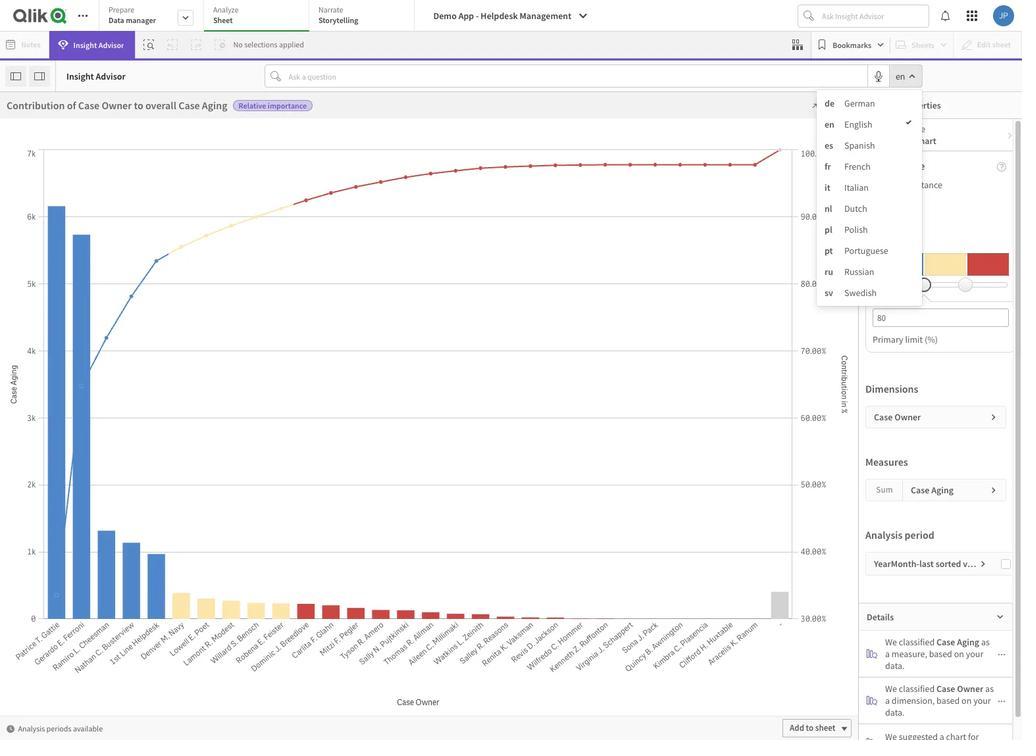 Task type: describe. For each thing, give the bounding box(es) containing it.
c.
[[334, 623, 341, 634]]

r.
[[329, 668, 336, 679]]

j.
[[326, 653, 332, 664]]

0 horizontal spatial relative
[[239, 101, 266, 111]]

a for we classified case owner
[[885, 695, 890, 707]]

cases inside medium priority cases 142
[[560, 97, 622, 128]]

pack
[[334, 653, 352, 664]]

feister
[[344, 713, 369, 725]]

we classified case owner
[[885, 683, 983, 695]]

press space to open search dialog box for [case owner] column. element
[[395, 575, 418, 603]]

is inside 'case is closed' "menu item"
[[95, 337, 101, 349]]

employee status
[[74, 626, 139, 638]]

analyze image for we classified case aging
[[867, 649, 877, 659]]

0 for navy
[[495, 638, 500, 649]]

number of closed cases button
[[68, 653, 174, 664]]

small image for case owner
[[990, 413, 998, 421]]

true for sona j. pack
[[230, 653, 247, 664]]

high priority cases 72
[[72, 97, 270, 200]]

true for denver m. navy
[[230, 638, 247, 649]]

data. for measure,
[[885, 660, 905, 672]]

russian
[[844, 266, 874, 278]]

group
[[122, 389, 146, 401]]

narrate storytelling
[[319, 5, 358, 25]]

overall for analysis
[[145, 99, 176, 112]]

date menu item
[[68, 567, 188, 593]]

1 horizontal spatial relative
[[865, 179, 896, 191]]

case closed date menu item
[[68, 224, 188, 251]]

aging left analysis
[[202, 99, 227, 112]]

case created date menu item
[[68, 277, 188, 303]]

created
[[95, 284, 125, 296]]

0 vertical spatial small image
[[979, 560, 987, 568]]

employee hire date
[[91, 600, 167, 612]]

18364.641273148
[[425, 606, 500, 617]]

medium priority cases 142
[[390, 97, 622, 200]]

chart
[[885, 123, 906, 135]]

aging inside menu item
[[95, 205, 116, 217]]

case owner inside menu item
[[74, 363, 120, 375]]

grid containing case is closed
[[227, 575, 506, 740]]

data
[[109, 15, 124, 25]]

as a dimension, based on your data.
[[885, 683, 994, 719]]

de
[[825, 97, 835, 109]]

totals
[[230, 606, 254, 617]]

we classified case aging
[[885, 636, 979, 648]]

cancel
[[810, 107, 837, 119]]

2 horizontal spatial periods
[[581, 480, 606, 489]]

priority for 72
[[126, 97, 203, 128]]

Ask a question text field
[[286, 65, 867, 87]]

and
[[725, 526, 742, 539]]

app
[[458, 10, 474, 22]]

salley r. reasons
[[305, 668, 370, 679]]

1 horizontal spatial items
[[784, 526, 810, 539]]

cases inside high priority cases 72
[[207, 97, 270, 128]]

combo
[[885, 135, 914, 147]]

selected
[[745, 526, 782, 539]]

priority
[[179, 226, 211, 239]]

open & resolved cases over time
[[7, 575, 168, 589]]

analyze
[[213, 5, 239, 14]]

142
[[457, 128, 555, 200]]

demo app - helpdesk management button
[[426, 5, 596, 26]]

case timetable rank button
[[68, 468, 163, 480]]

owner inside menu item
[[95, 389, 120, 401]]

closed inside case is closed
[[230, 588, 256, 600]]

primary limit (%)
[[873, 334, 938, 346]]

0 horizontal spatial items
[[37, 159, 55, 169]]

aging up period
[[931, 484, 954, 496]]

available for analysis properties
[[73, 724, 103, 734]]

high
[[72, 97, 121, 128]]

case inside menu item
[[74, 363, 93, 375]]

case owner group menu item
[[68, 382, 188, 409]]

properties
[[900, 99, 941, 111]]

measure,
[[892, 648, 927, 660]]

number
[[74, 653, 106, 664]]

timetable for case timetable rank
[[95, 468, 133, 480]]

open for open cases vs duration * bubble size represents number of high priority open cases
[[7, 212, 32, 226]]

cases inside low priority cases 203
[[876, 97, 938, 128]]

duration inside open cases vs duration * bubble size represents number of high priority open cases
[[77, 212, 120, 226]]

1 master items button from the left
[[0, 135, 67, 176]]

menu containing de
[[817, 90, 922, 306]]

help image
[[997, 163, 1006, 172]]

narrate
[[319, 5, 343, 14]]

insight inside dropdown button
[[73, 40, 97, 50]]

203
[[792, 128, 890, 200]]

0 for busterview
[[495, 623, 500, 634]]

analysis
[[233, 107, 270, 120]]

limits
[[865, 238, 889, 249]]

2 fields button from the left
[[1, 92, 67, 134]]

case count menu item
[[68, 251, 188, 277]]

case timetable rank menu item
[[68, 461, 188, 488]]

case timetable
[[74, 442, 133, 454]]

portuguese
[[844, 245, 888, 257]]

1 horizontal spatial add
[[758, 479, 773, 490]]

0 for feister
[[495, 713, 500, 725]]

employee status menu item
[[68, 619, 188, 646]]

classified for measure,
[[899, 636, 935, 648]]

sv
[[825, 287, 833, 299]]

analysis type
[[865, 159, 925, 172]]

72
[[138, 128, 204, 200]]

application containing 72
[[0, 0, 1022, 740]]

true for robena e. feister
[[230, 713, 247, 725]]

classified for dimension,
[[899, 683, 935, 695]]

we for measure,
[[885, 636, 897, 648]]

employee hire date menu item
[[68, 593, 188, 619]]

dependency
[[575, 526, 631, 539]]

type for chart
[[908, 123, 925, 135]]

case inside case is closed
[[230, 578, 249, 589]]

deselect field image
[[604, 154, 612, 162]]

date button
[[68, 574, 163, 585]]

more image
[[828, 97, 849, 110]]

low
[[745, 97, 789, 128]]

polish
[[844, 224, 868, 236]]

your for we classified case owner
[[974, 695, 991, 707]]

periods for analysis properties
[[46, 724, 71, 734]]

contribution for analysis properties
[[7, 99, 65, 112]]

as for as a dimension, based on your data.
[[985, 683, 994, 695]]

aging up we classified case owner
[[957, 636, 979, 648]]

employee for employee hire date
[[91, 600, 130, 612]]

date for case created date
[[126, 284, 144, 296]]

case is closed inside 'grid'
[[230, 578, 258, 600]]

case aging menu item
[[68, 198, 188, 224]]

robena e. feister
[[305, 713, 369, 725]]

case_date_key
[[74, 495, 134, 506]]

1 horizontal spatial sheet
[[784, 479, 804, 490]]

employee hire date button
[[68, 600, 174, 612]]

robena
[[305, 713, 333, 725]]

case_date_key button
[[68, 495, 163, 506]]

1 vertical spatial insight advisor
[[66, 70, 126, 82]]

contribution of case owner to overall case aging for mutual
[[226, 202, 447, 215]]

between
[[633, 526, 672, 539]]

case timetable button
[[68, 442, 163, 454]]

overall for mutual
[[365, 202, 396, 215]]

measures
[[865, 455, 908, 469]]

Search assets text field
[[68, 93, 198, 117]]

denver m. navy
[[305, 638, 363, 649]]

1 horizontal spatial type
[[536, 212, 558, 226]]

owner inside 'grid'
[[325, 588, 351, 600]]

case owner group
[[74, 389, 146, 401]]

vs
[[65, 212, 75, 226]]

german
[[844, 97, 875, 109]]

1 vertical spatial insight
[[66, 70, 94, 82]]

2 horizontal spatial sheet
[[815, 723, 835, 734]]

analysis properties
[[865, 99, 941, 111]]

0 horizontal spatial sheet
[[469, 479, 489, 490]]

hire
[[132, 600, 148, 612]]

case is closed button
[[68, 337, 163, 349]]

bookmarks
[[833, 40, 871, 50]]

mutual dependency between case aging and selected items
[[541, 526, 810, 539]]

open cases by priority type
[[426, 212, 558, 226]]

1 horizontal spatial relative importance
[[865, 179, 943, 191]]

fields
[[24, 116, 44, 126]]

case duration time menu item
[[68, 303, 188, 330]]

your for we classified case aging
[[966, 648, 983, 660]]

based for case aging
[[929, 648, 952, 660]]

0 horizontal spatial importance
[[268, 101, 307, 111]]

priority for 142
[[479, 97, 555, 128]]

no
[[233, 39, 243, 49]]

auto-analysis
[[209, 107, 270, 120]]

aging left by at the left of the page
[[422, 202, 447, 215]]

cases
[[237, 226, 261, 239]]

bubble
[[13, 226, 43, 239]]

prepare
[[109, 5, 134, 14]]

as for as a measure, based on your data.
[[981, 636, 990, 648]]

case owner inside 'grid'
[[305, 588, 351, 600]]

case owner menu item
[[68, 356, 188, 382]]

case record type button
[[68, 416, 163, 427]]

salley
[[305, 668, 327, 679]]

swedish
[[844, 287, 877, 299]]

menu item containing en
[[817, 114, 922, 135]]

rank
[[135, 468, 155, 480]]

applied
[[279, 39, 304, 49]]

open/closed
[[98, 547, 149, 559]]

navy
[[344, 638, 363, 649]]



Task type: vqa. For each thing, say whether or not it's contained in the screenshot.
first View All from the bottom of the Home main content
no



Task type: locate. For each thing, give the bounding box(es) containing it.
Ask Insight Advisor text field
[[819, 5, 929, 26]]

add to sheet
[[444, 479, 489, 490], [758, 479, 804, 490], [790, 723, 835, 734]]

1 vertical spatial items
[[784, 526, 810, 539]]

open cases menu item
[[68, 698, 188, 725]]

a for we classified case aging
[[885, 648, 890, 660]]

cases open/closed menu item
[[68, 540, 188, 567]]

1 vertical spatial case is closed
[[230, 578, 258, 600]]

0 vertical spatial on
[[954, 648, 964, 660]]

type right chart on the right of the page
[[908, 123, 925, 135]]

on for owner
[[962, 695, 972, 707]]

nathan c. busterview
[[305, 623, 386, 634]]

number
[[112, 226, 145, 239]]

relative importance
[[239, 101, 307, 111], [865, 179, 943, 191]]

as right the we classified case aging
[[981, 636, 990, 648]]

data. down we classified case owner
[[885, 707, 905, 719]]

your inside as a measure, based on your data.
[[966, 648, 983, 660]]

1 vertical spatial time
[[145, 575, 168, 589]]

1 vertical spatial analyze image
[[867, 696, 877, 706]]

cases open/closed button
[[68, 547, 163, 559]]

1 vertical spatial type
[[123, 416, 142, 427]]

0 horizontal spatial periods
[[46, 724, 71, 734]]

advisor down data
[[99, 40, 124, 50]]

2 a from the top
[[885, 695, 890, 707]]

4 true from the top
[[230, 713, 247, 725]]

values
[[963, 558, 988, 570]]

1 vertical spatial employee
[[74, 626, 113, 638]]

periods for mutual dependency between case aging and selected items
[[266, 480, 291, 489]]

insight advisor down data
[[73, 40, 124, 50]]

en down de
[[825, 118, 835, 130]]

case aging. press space to sort on this column. element
[[418, 575, 506, 603]]

case timetable menu item
[[68, 435, 188, 461]]

1 vertical spatial en
[[825, 118, 835, 130]]

0 vertical spatial case is closed
[[74, 337, 129, 349]]

press space to open search dialog box for [case is closed] column. element
[[279, 575, 302, 603]]

period
[[905, 529, 934, 542]]

timetable up case timetable rank
[[95, 442, 133, 454]]

employee status button
[[68, 626, 163, 638]]

demo app - helpdesk management
[[433, 10, 571, 22]]

cases open/closed
[[74, 547, 149, 559]]

1 horizontal spatial menu
[[817, 90, 922, 306]]

0 vertical spatial is
[[95, 337, 101, 349]]

grid
[[227, 575, 506, 740]]

prepare data manager
[[109, 5, 156, 25]]

importance down analysis type
[[898, 179, 943, 191]]

on for aging
[[954, 648, 964, 660]]

analysis
[[865, 99, 898, 111], [865, 159, 903, 172], [238, 480, 265, 489], [552, 480, 579, 489], [865, 529, 903, 542], [18, 724, 45, 734]]

insight advisor down insight advisor dropdown button
[[66, 70, 126, 82]]

based right measure,
[[929, 648, 952, 660]]

0 horizontal spatial en
[[825, 118, 835, 130]]

nathan
[[305, 623, 332, 634]]

data. inside as a dimension, based on your data.
[[885, 707, 905, 719]]

a inside as a measure, based on your data.
[[885, 648, 890, 660]]

open cases vs duration * bubble size represents number of high priority open cases
[[7, 212, 261, 239]]

case is closed inside "menu item"
[[74, 337, 129, 349]]

analyze image
[[867, 737, 877, 740]]

date
[[123, 231, 140, 243], [126, 284, 144, 296], [91, 574, 109, 585], [149, 600, 167, 612]]

we down the details
[[885, 636, 897, 648]]

mutual
[[541, 526, 573, 539]]

0 vertical spatial duration
[[77, 212, 120, 226]]

2 we from the top
[[885, 683, 897, 695]]

case is closed up totals
[[230, 578, 258, 600]]

0 vertical spatial based
[[929, 648, 952, 660]]

on inside as a measure, based on your data.
[[954, 648, 964, 660]]

as inside as a dimension, based on your data.
[[985, 683, 994, 695]]

1 vertical spatial on
[[962, 695, 972, 707]]

advisor down insight advisor dropdown button
[[96, 70, 126, 82]]

1 classified from the top
[[899, 636, 935, 648]]

0 vertical spatial case aging
[[74, 205, 116, 217]]

employee inside menu item
[[74, 626, 113, 638]]

cases inside open cases vs duration * bubble size represents number of high priority open cases
[[34, 212, 63, 226]]

over
[[120, 575, 143, 589]]

a inside as a dimension, based on your data.
[[885, 695, 890, 707]]

0 vertical spatial advisor
[[99, 40, 124, 50]]

3 true from the top
[[230, 653, 247, 664]]

1 horizontal spatial analysis periods available
[[238, 480, 323, 489]]

no selections applied
[[233, 39, 304, 49]]

on up we classified case owner
[[954, 648, 964, 660]]

data. inside as a measure, based on your data.
[[885, 660, 905, 672]]

0 vertical spatial contribution
[[7, 99, 65, 112]]

casenumber button
[[68, 521, 163, 533]]

priority inside high priority cases 72
[[126, 97, 203, 128]]

1 vertical spatial contribution
[[226, 202, 285, 215]]

sorted
[[936, 558, 961, 570]]

analyze image
[[867, 649, 877, 659], [867, 696, 877, 706]]

on inside as a dimension, based on your data.
[[962, 695, 972, 707]]

by
[[484, 212, 495, 226]]

menu item
[[817, 114, 922, 135]]

1 analyze image from the top
[[867, 649, 877, 659]]

1 0 from the top
[[495, 623, 500, 634]]

0 horizontal spatial case aging
[[74, 205, 116, 217]]

1 fields button from the left
[[0, 92, 67, 134]]

aging up case closed date
[[95, 205, 116, 217]]

analysis periods available
[[238, 480, 323, 489], [552, 480, 637, 489], [18, 724, 103, 734]]

your inside as a dimension, based on your data.
[[974, 695, 991, 707]]

0 vertical spatial classified
[[899, 636, 935, 648]]

0 horizontal spatial contribution
[[7, 99, 65, 112]]

case aging up represents
[[74, 205, 116, 217]]

denver
[[305, 638, 331, 649]]

your down as a measure, based on your data.
[[974, 695, 991, 707]]

classified up we classified case owner
[[899, 636, 935, 648]]

small image for as a measure, based on your data.
[[998, 651, 1006, 659]]

dutch
[[844, 203, 867, 215]]

pt
[[825, 245, 833, 257]]

1 vertical spatial contribution of case owner to overall case aging
[[226, 202, 447, 215]]

0 vertical spatial type
[[536, 212, 558, 226]]

case created date
[[74, 284, 144, 296]]

1 vertical spatial relative
[[865, 179, 896, 191]]

1 vertical spatial duration
[[95, 310, 128, 322]]

open left '&'
[[7, 575, 32, 589]]

duration down created at top
[[95, 310, 128, 322]]

insight advisor
[[73, 40, 124, 50], [66, 70, 126, 82]]

case record type menu item
[[68, 409, 188, 435]]

cases inside 'menu item'
[[145, 653, 167, 664]]

based inside as a measure, based on your data.
[[929, 648, 952, 660]]

1 horizontal spatial importance
[[898, 179, 943, 191]]

analyze image left measure,
[[867, 649, 877, 659]]

1 vertical spatial data.
[[885, 707, 905, 719]]

open left by at the left of the page
[[426, 212, 451, 226]]

exit full screen image
[[807, 97, 828, 110]]

2 0 from the top
[[495, 638, 500, 649]]

0 vertical spatial en
[[896, 70, 905, 82]]

status
[[115, 626, 139, 638]]

classified down measure,
[[899, 683, 935, 695]]

0 vertical spatial time
[[130, 310, 149, 322]]

menu
[[817, 90, 922, 306], [68, 145, 198, 740]]

1 horizontal spatial contribution
[[226, 202, 285, 215]]

is up totals
[[251, 578, 258, 589]]

0 vertical spatial analyze image
[[867, 649, 877, 659]]

open up open change requests menu item
[[74, 705, 95, 717]]

1 vertical spatial case aging
[[911, 484, 954, 496]]

open inside menu item
[[74, 705, 95, 717]]

case aging up period
[[911, 484, 954, 496]]

hide assets image
[[11, 71, 21, 81]]

case owner button
[[68, 363, 163, 375]]

relative
[[239, 101, 266, 111], [865, 179, 896, 191]]

open for open & resolved cases over time
[[7, 575, 32, 589]]

0 vertical spatial your
[[966, 648, 983, 660]]

1 small image from the top
[[990, 413, 998, 421]]

0 vertical spatial employee
[[91, 600, 130, 612]]

advisor inside insight advisor dropdown button
[[99, 40, 124, 50]]

2 analyze image from the top
[[867, 696, 877, 706]]

employee inside menu item
[[91, 600, 130, 612]]

0 vertical spatial we
[[885, 636, 897, 648]]

on right dimension, in the right bottom of the page
[[962, 695, 972, 707]]

chart
[[915, 135, 936, 147]]

open inside open cases vs duration * bubble size represents number of high priority open cases
[[7, 212, 32, 226]]

sheet
[[213, 15, 233, 25]]

1 vertical spatial type
[[905, 159, 925, 172]]

en button
[[890, 65, 922, 87]]

closed inside 'menu item'
[[117, 653, 143, 664]]

a left dimension, in the right bottom of the page
[[885, 695, 890, 707]]

time right over
[[145, 575, 168, 589]]

english
[[844, 118, 872, 130]]

data.
[[885, 660, 905, 672], [885, 707, 905, 719]]

0 vertical spatial type
[[908, 123, 925, 135]]

menu containing case aging
[[68, 145, 198, 740]]

0 horizontal spatial available
[[73, 724, 103, 734]]

1 vertical spatial small image
[[990, 486, 998, 494]]

2 timetable from the top
[[95, 468, 133, 480]]

application
[[0, 0, 1022, 740]]

sheet
[[469, 479, 489, 490], [784, 479, 804, 490], [815, 723, 835, 734]]

en inside "en" popup button
[[896, 70, 905, 82]]

we down measure,
[[885, 683, 897, 695]]

reasons
[[338, 668, 370, 679]]

2 classified from the top
[[899, 683, 935, 695]]

limit
[[905, 334, 923, 346]]

none number field inside application
[[873, 309, 1009, 327]]

selections
[[244, 39, 277, 49]]

small image
[[990, 413, 998, 421], [990, 486, 998, 494]]

0 horizontal spatial add
[[444, 479, 458, 490]]

1 vertical spatial your
[[974, 695, 991, 707]]

0 horizontal spatial case is closed
[[74, 337, 129, 349]]

contribution for mutual dependency between case aging and selected items
[[226, 202, 285, 215]]

priority for 203
[[794, 97, 871, 128]]

1 vertical spatial is
[[251, 578, 258, 589]]

date for employee hire date
[[149, 600, 167, 612]]

0 vertical spatial relative
[[239, 101, 266, 111]]

1 vertical spatial relative importance
[[865, 179, 943, 191]]

periods
[[266, 480, 291, 489], [581, 480, 606, 489], [46, 724, 71, 734]]

analysis periods available for mutual dependency between case aging and selected items
[[238, 480, 323, 489]]

analysis period
[[865, 529, 934, 542]]

contribution
[[7, 99, 65, 112], [226, 202, 285, 215]]

items right selected
[[784, 526, 810, 539]]

2 true from the top
[[230, 638, 247, 649]]

0 vertical spatial relative importance
[[239, 101, 307, 111]]

case owner. press space to sort on this column. element
[[302, 575, 395, 603]]

1 vertical spatial we
[[885, 683, 897, 695]]

1 vertical spatial importance
[[898, 179, 943, 191]]

type inside the chart type combo chart
[[908, 123, 925, 135]]

is inside case is closed
[[251, 578, 258, 589]]

number of closed cases menu item
[[68, 646, 188, 672]]

type inside menu item
[[123, 416, 142, 427]]

data. for dimension,
[[885, 707, 905, 719]]

employee for employee status
[[74, 626, 113, 638]]

1 horizontal spatial overall
[[365, 202, 396, 215]]

tab list containing prepare
[[99, 0, 419, 33]]

available
[[293, 480, 323, 489], [607, 480, 637, 489], [73, 724, 103, 734]]

based right dimension, in the right bottom of the page
[[937, 695, 960, 707]]

employee up employee status
[[91, 600, 130, 612]]

based for case owner
[[937, 695, 960, 707]]

1 we from the top
[[885, 636, 897, 648]]

of inside 'menu item'
[[108, 653, 115, 664]]

e.
[[335, 713, 342, 725]]

contribution up cases
[[226, 202, 285, 215]]

2 data. from the top
[[885, 707, 905, 719]]

0 horizontal spatial relative importance
[[239, 101, 307, 111]]

open
[[213, 226, 235, 239]]

case_date_key menu item
[[68, 488, 188, 514]]

small image for as a dimension, based on your data.
[[998, 698, 1006, 706]]

priority inside medium priority cases 142
[[479, 97, 555, 128]]

0 vertical spatial contribution of case owner to overall case aging
[[7, 99, 227, 112]]

analyze image for we classified case owner
[[867, 696, 877, 706]]

casenumber menu item
[[68, 514, 188, 540]]

open for open cases by priority type
[[426, 212, 451, 226]]

hide properties image
[[34, 71, 45, 81]]

0 horizontal spatial menu
[[68, 145, 198, 740]]

time inside menu item
[[130, 310, 149, 322]]

small image right sorted
[[979, 560, 987, 568]]

0 vertical spatial data.
[[885, 660, 905, 672]]

0 vertical spatial timetable
[[95, 442, 133, 454]]

analysis periods available for analysis properties
[[18, 724, 103, 734]]

1 vertical spatial classified
[[899, 683, 935, 695]]

closed inside "menu item"
[[103, 337, 129, 349]]

0 vertical spatial insight
[[73, 40, 97, 50]]

relative importance down analysis type
[[865, 179, 943, 191]]

1 vertical spatial a
[[885, 695, 890, 707]]

is down case duration time
[[95, 337, 101, 349]]

0 vertical spatial items
[[37, 159, 55, 169]]

small image for case aging
[[990, 486, 998, 494]]

0 horizontal spatial is
[[95, 337, 101, 349]]

tab list
[[99, 0, 419, 33]]

1 vertical spatial overall
[[365, 202, 396, 215]]

None number field
[[873, 309, 1009, 327]]

open for open cases
[[74, 705, 95, 717]]

true for nathan c. busterview
[[230, 623, 247, 634]]

relative importance right auto-
[[239, 101, 307, 111]]

1 horizontal spatial case aging
[[911, 484, 954, 496]]

as right we classified case owner
[[985, 683, 994, 695]]

0 vertical spatial as
[[981, 636, 990, 648]]

1 vertical spatial based
[[937, 695, 960, 707]]

based
[[929, 648, 952, 660], [937, 695, 960, 707]]

case
[[78, 99, 100, 112], [178, 99, 200, 112], [509, 152, 528, 164], [298, 202, 319, 215], [398, 202, 420, 215], [74, 205, 93, 217], [74, 231, 93, 243], [74, 258, 93, 270], [74, 284, 93, 296], [74, 310, 93, 322], [74, 337, 93, 349], [74, 363, 93, 375], [74, 389, 93, 401], [874, 411, 893, 423], [74, 416, 93, 427], [74, 442, 93, 454], [74, 468, 93, 480], [911, 484, 930, 496], [674, 526, 695, 539], [230, 578, 249, 589], [305, 588, 323, 600], [937, 636, 955, 648], [937, 683, 955, 695]]

yearmonth-last sorted values
[[874, 558, 988, 570]]

0 vertical spatial a
[[885, 648, 890, 660]]

0 horizontal spatial overall
[[145, 99, 176, 112]]

date for case closed date
[[123, 231, 140, 243]]

available for mutual dependency between case aging and selected items
[[293, 480, 323, 489]]

priority inside low priority cases 203
[[794, 97, 871, 128]]

timetable for case timetable
[[95, 442, 133, 454]]

analyze image up analyze icon in the right bottom of the page
[[867, 696, 877, 706]]

1 true from the top
[[230, 623, 247, 634]]

2 horizontal spatial analysis periods available
[[552, 480, 637, 489]]

closed inside menu item
[[95, 231, 121, 243]]

relative down analysis type
[[865, 179, 896, 191]]

pl
[[825, 224, 832, 236]]

case created date button
[[68, 284, 163, 296]]

2 master items button from the left
[[1, 135, 67, 176]]

size
[[45, 226, 62, 239]]

1 vertical spatial small image
[[998, 651, 1006, 659]]

case is closed down case duration time
[[74, 337, 129, 349]]

small image right as a dimension, based on your data.
[[998, 698, 1006, 706]]

open left size
[[7, 212, 32, 226]]

small image
[[979, 560, 987, 568], [998, 651, 1006, 659], [998, 698, 1006, 706]]

0 vertical spatial insight advisor
[[73, 40, 124, 50]]

employee up number
[[74, 626, 113, 638]]

insight advisor inside dropdown button
[[73, 40, 124, 50]]

demo
[[433, 10, 457, 22]]

en up analysis properties
[[896, 70, 905, 82]]

number of closed cases
[[74, 653, 167, 664]]

1 timetable from the top
[[95, 442, 133, 454]]

data. up dimension, in the right bottom of the page
[[885, 660, 905, 672]]

4 0 from the top
[[495, 713, 500, 725]]

2 horizontal spatial add
[[790, 723, 804, 734]]

master
[[13, 159, 35, 169]]

1 horizontal spatial periods
[[266, 480, 291, 489]]

1 horizontal spatial is
[[251, 578, 258, 589]]

based inside as a dimension, based on your data.
[[937, 695, 960, 707]]

1 vertical spatial as
[[985, 683, 994, 695]]

contribution of case owner to overall case aging for analysis
[[7, 99, 227, 112]]

last
[[919, 558, 934, 570]]

contribution up fields
[[7, 99, 65, 112]]

1 data. from the top
[[885, 660, 905, 672]]

aging left 'and'
[[698, 526, 723, 539]]

1 vertical spatial advisor
[[96, 70, 126, 82]]

small image right as a measure, based on your data.
[[998, 651, 1006, 659]]

type for analysis
[[905, 159, 925, 172]]

0
[[495, 623, 500, 634], [495, 638, 500, 649], [495, 653, 500, 664], [495, 713, 500, 725]]

closed
[[95, 231, 121, 243], [103, 337, 129, 349], [230, 588, 256, 600], [117, 653, 143, 664]]

selections tool image
[[793, 39, 803, 50]]

type right by at the left of the page
[[536, 212, 558, 226]]

2 horizontal spatial available
[[607, 480, 637, 489]]

case duration time button
[[68, 310, 163, 322]]

parameters
[[865, 217, 917, 230]]

we for dimension,
[[885, 683, 897, 695]]

1 a from the top
[[885, 648, 890, 660]]

details
[[867, 611, 894, 623]]

your up we classified case owner
[[966, 648, 983, 660]]

1 horizontal spatial case is closed
[[230, 578, 258, 600]]

relative right auto-
[[239, 101, 266, 111]]

contribution of case owner to overall case aging
[[7, 99, 227, 112], [226, 202, 447, 215]]

1 vertical spatial timetable
[[95, 468, 133, 480]]

items right 'master'
[[37, 159, 55, 169]]

type down chart
[[905, 159, 925, 172]]

0 horizontal spatial analysis periods available
[[18, 724, 103, 734]]

of inside open cases vs duration * bubble size represents number of high priority open cases
[[147, 226, 156, 239]]

case aging inside menu item
[[74, 205, 116, 217]]

2 small image from the top
[[990, 486, 998, 494]]

3 0 from the top
[[495, 653, 500, 664]]

classified
[[899, 636, 935, 648], [899, 683, 935, 695]]

owner inside menu item
[[95, 363, 120, 375]]

time down case created date menu item
[[130, 310, 149, 322]]

1 horizontal spatial en
[[896, 70, 905, 82]]

1 horizontal spatial available
[[293, 480, 323, 489]]

add
[[444, 479, 458, 490], [758, 479, 773, 490], [790, 723, 804, 734]]

duration up case closed date
[[77, 212, 120, 226]]

overall
[[145, 99, 176, 112], [365, 202, 396, 215]]

it
[[825, 182, 830, 194]]

0 vertical spatial importance
[[268, 101, 307, 111]]

case is closed menu item
[[68, 330, 188, 356]]

open change requests menu item
[[68, 725, 188, 740]]

0 vertical spatial overall
[[145, 99, 176, 112]]

0 for pack
[[495, 653, 500, 664]]

0 vertical spatial small image
[[990, 413, 998, 421]]

record
[[95, 416, 122, 427]]

cases
[[207, 97, 270, 128], [560, 97, 622, 128], [876, 97, 938, 128], [34, 212, 63, 226], [453, 212, 482, 226], [74, 547, 97, 559], [89, 575, 118, 589], [145, 653, 167, 664], [97, 705, 119, 717]]

duration inside case duration time menu item
[[95, 310, 128, 322]]

as inside as a measure, based on your data.
[[981, 636, 990, 648]]

importance down applied at the top
[[268, 101, 307, 111]]

a left measure,
[[885, 648, 890, 660]]

type right record
[[123, 416, 142, 427]]

timetable down case timetable button
[[95, 468, 133, 480]]



